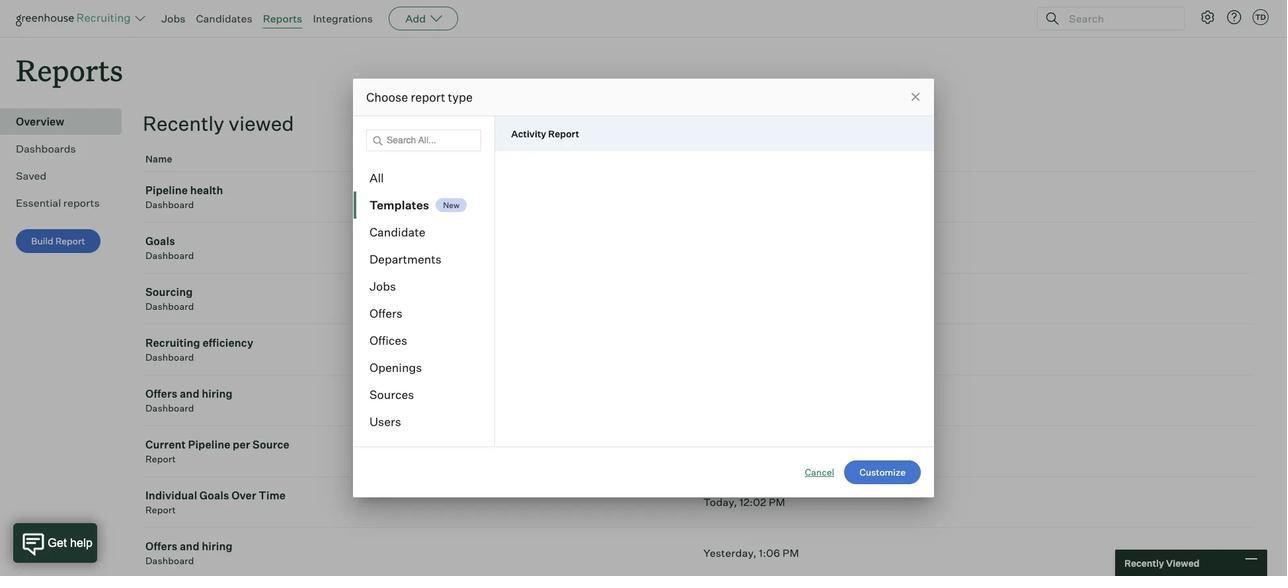 Task type: describe. For each thing, give the bounding box(es) containing it.
cancel link
[[805, 466, 835, 480]]

candidates
[[196, 12, 252, 25]]

overview link
[[16, 114, 116, 130]]

activity report
[[511, 128, 579, 140]]

sourcing
[[146, 286, 193, 299]]

report inside button
[[55, 236, 85, 247]]

configure image
[[1200, 9, 1216, 25]]

individual goals over time report
[[146, 490, 286, 516]]

choose report type dialog
[[353, 79, 935, 498]]

yesterday,
[[704, 547, 757, 560]]

jobs link
[[161, 12, 186, 25]]

name
[[146, 154, 172, 165]]

12:06
[[740, 445, 767, 458]]

td button
[[1253, 9, 1269, 25]]

saved link
[[16, 168, 116, 184]]

pm for today, 12:06 pm
[[770, 445, 786, 458]]

today, for today, 12:02 pm
[[704, 496, 738, 509]]

integrations link
[[313, 12, 373, 25]]

report
[[411, 90, 446, 105]]

openings
[[370, 360, 422, 375]]

essential reports link
[[16, 195, 116, 211]]

all
[[370, 171, 384, 185]]

dashboards link
[[16, 141, 116, 157]]

today, 12:06 pm
[[704, 445, 786, 458]]

2 offers and hiring dashboard from the top
[[146, 540, 233, 567]]

recently viewed
[[143, 111, 294, 136]]

12:02
[[740, 496, 767, 509]]

report inside individual goals over time report
[[146, 505, 176, 516]]

source
[[253, 439, 290, 452]]

td
[[1256, 13, 1267, 22]]

reports
[[63, 197, 100, 210]]

add
[[406, 12, 426, 25]]

yesterday, 1:06 pm
[[704, 547, 800, 560]]

1 hiring from the top
[[202, 388, 233, 401]]

report inside dialog
[[549, 128, 579, 140]]

recently viewed
[[1125, 558, 1200, 569]]

1 offers and hiring dashboard from the top
[[146, 388, 233, 414]]

goals dashboard
[[146, 235, 194, 261]]

1 and from the top
[[180, 388, 200, 401]]

new
[[443, 200, 460, 210]]

2 dashboard from the top
[[146, 250, 194, 261]]

activity
[[511, 128, 547, 140]]

1:06
[[759, 547, 781, 560]]

build report button
[[16, 230, 100, 253]]

Search All... text field
[[366, 130, 482, 151]]

jobs inside choose report type dialog
[[370, 279, 396, 294]]

dashboard inside recruiting efficiency dashboard
[[146, 352, 194, 363]]

over
[[232, 490, 257, 503]]

per
[[233, 439, 250, 452]]

pipeline inside "current pipeline per source report"
[[188, 439, 231, 452]]

saved
[[16, 169, 47, 183]]



Task type: locate. For each thing, give the bounding box(es) containing it.
1 horizontal spatial reports
[[263, 12, 303, 25]]

type
[[448, 90, 473, 105]]

dashboard inside pipeline health dashboard
[[146, 199, 194, 210]]

efficiency
[[203, 337, 253, 350]]

1 horizontal spatial jobs
[[370, 279, 396, 294]]

today, left 12:06
[[704, 445, 738, 458]]

1 vertical spatial goals
[[200, 490, 229, 503]]

integrations
[[313, 12, 373, 25]]

reports
[[263, 12, 303, 25], [16, 50, 123, 89]]

candidate
[[370, 225, 426, 239]]

2 vertical spatial pm
[[783, 547, 800, 560]]

dashboard down recruiting
[[146, 352, 194, 363]]

2 vertical spatial offers
[[146, 540, 178, 554]]

1 vertical spatial and
[[180, 540, 200, 554]]

0 horizontal spatial jobs
[[161, 12, 186, 25]]

pm right "12:02"
[[769, 496, 786, 509]]

3 dashboard from the top
[[146, 301, 194, 312]]

report inside "current pipeline per source report"
[[146, 454, 176, 465]]

candidates link
[[196, 12, 252, 25]]

sourcing dashboard
[[146, 286, 194, 312]]

sources
[[370, 388, 414, 402]]

pipeline down name
[[146, 184, 188, 197]]

1 vertical spatial jobs
[[370, 279, 396, 294]]

cancel
[[805, 467, 835, 478]]

pm for yesterday, 1:06 pm
[[783, 547, 800, 560]]

today,
[[704, 445, 738, 458], [704, 496, 738, 509]]

offers and hiring dashboard down individual goals over time report
[[146, 540, 233, 567]]

1 vertical spatial hiring
[[202, 540, 233, 554]]

report right build
[[55, 236, 85, 247]]

Search text field
[[1066, 9, 1173, 28]]

add button
[[389, 7, 458, 30]]

pipeline inside pipeline health dashboard
[[146, 184, 188, 197]]

offers and hiring dashboard up current
[[146, 388, 233, 414]]

report down current
[[146, 454, 176, 465]]

0 horizontal spatial recently
[[143, 111, 224, 136]]

dashboard up current
[[146, 403, 194, 414]]

and down recruiting efficiency dashboard
[[180, 388, 200, 401]]

jobs
[[161, 12, 186, 25], [370, 279, 396, 294]]

0 vertical spatial pm
[[770, 445, 786, 458]]

essential reports
[[16, 197, 100, 210]]

0 vertical spatial goals
[[146, 235, 175, 248]]

0 vertical spatial reports
[[263, 12, 303, 25]]

dashboard down individual
[[146, 556, 194, 567]]

1 vertical spatial reports
[[16, 50, 123, 89]]

hiring down recruiting efficiency dashboard
[[202, 388, 233, 401]]

pm right "1:06"
[[783, 547, 800, 560]]

health
[[190, 184, 223, 197]]

1 horizontal spatial goals
[[200, 490, 229, 503]]

pipeline left per
[[188, 439, 231, 452]]

offers
[[370, 306, 403, 321], [146, 388, 178, 401], [146, 540, 178, 554]]

hiring
[[202, 388, 233, 401], [202, 540, 233, 554]]

0 vertical spatial offers and hiring dashboard
[[146, 388, 233, 414]]

and
[[180, 388, 200, 401], [180, 540, 200, 554]]

report down individual
[[146, 505, 176, 516]]

recently
[[143, 111, 224, 136], [1125, 558, 1165, 569]]

choose report type
[[366, 90, 473, 105]]

0 horizontal spatial reports
[[16, 50, 123, 89]]

users
[[370, 415, 401, 429]]

today, for today, 12:06 pm
[[704, 445, 738, 458]]

dashboard
[[146, 199, 194, 210], [146, 250, 194, 261], [146, 301, 194, 312], [146, 352, 194, 363], [146, 403, 194, 414], [146, 556, 194, 567]]

recently for recently viewed
[[1125, 558, 1165, 569]]

pm right 12:06
[[770, 445, 786, 458]]

viewed
[[229, 111, 294, 136]]

0 vertical spatial hiring
[[202, 388, 233, 401]]

goals down pipeline health dashboard
[[146, 235, 175, 248]]

1 horizontal spatial recently
[[1125, 558, 1165, 569]]

dashboard down sourcing
[[146, 301, 194, 312]]

essential
[[16, 197, 61, 210]]

recently for recently viewed
[[143, 111, 224, 136]]

report right activity
[[549, 128, 579, 140]]

1 vertical spatial offers and hiring dashboard
[[146, 540, 233, 567]]

2 hiring from the top
[[202, 540, 233, 554]]

individual
[[146, 490, 197, 503]]

0 vertical spatial pipeline
[[146, 184, 188, 197]]

1 vertical spatial pm
[[769, 496, 786, 509]]

0 vertical spatial today,
[[704, 445, 738, 458]]

customize button
[[845, 461, 921, 485]]

offers up current
[[146, 388, 178, 401]]

recently left viewed
[[1125, 558, 1165, 569]]

dashboard up sourcing
[[146, 250, 194, 261]]

hiring down individual goals over time report
[[202, 540, 233, 554]]

goals left over
[[200, 490, 229, 503]]

recruiting efficiency dashboard
[[146, 337, 253, 363]]

offices
[[370, 333, 408, 348]]

reports right candidates link
[[263, 12, 303, 25]]

offers and hiring dashboard
[[146, 388, 233, 414], [146, 540, 233, 567]]

0 horizontal spatial goals
[[146, 235, 175, 248]]

report
[[549, 128, 579, 140], [55, 236, 85, 247], [146, 454, 176, 465], [146, 505, 176, 516]]

1 vertical spatial pipeline
[[188, 439, 231, 452]]

pipeline health dashboard
[[146, 184, 223, 210]]

current pipeline per source report
[[146, 439, 290, 465]]

overview
[[16, 115, 64, 128]]

today, left "12:02"
[[704, 496, 738, 509]]

build
[[31, 236, 53, 247]]

td button
[[1251, 7, 1272, 28]]

goals inside goals dashboard
[[146, 235, 175, 248]]

templates
[[370, 198, 429, 212]]

0 vertical spatial and
[[180, 388, 200, 401]]

reports link
[[263, 12, 303, 25]]

6 dashboard from the top
[[146, 556, 194, 567]]

jobs left candidates link
[[161, 12, 186, 25]]

pm for today, 12:02 pm
[[769, 496, 786, 509]]

1 dashboard from the top
[[146, 199, 194, 210]]

time
[[259, 490, 286, 503]]

1 vertical spatial today,
[[704, 496, 738, 509]]

offers down individual
[[146, 540, 178, 554]]

1 vertical spatial offers
[[146, 388, 178, 401]]

0 vertical spatial offers
[[370, 306, 403, 321]]

1 vertical spatial recently
[[1125, 558, 1165, 569]]

current
[[146, 439, 186, 452]]

jobs down departments at the top left of page
[[370, 279, 396, 294]]

offers inside choose report type dialog
[[370, 306, 403, 321]]

4 dashboard from the top
[[146, 352, 194, 363]]

5 dashboard from the top
[[146, 403, 194, 414]]

recently up name
[[143, 111, 224, 136]]

goals
[[146, 235, 175, 248], [200, 490, 229, 503]]

pipeline
[[146, 184, 188, 197], [188, 439, 231, 452]]

greenhouse recruiting image
[[16, 11, 135, 26]]

recruiting
[[146, 337, 200, 350]]

0 vertical spatial recently
[[143, 111, 224, 136]]

departments
[[370, 252, 442, 267]]

0 vertical spatial jobs
[[161, 12, 186, 25]]

2 today, from the top
[[704, 496, 738, 509]]

and down individual goals over time report
[[180, 540, 200, 554]]

2 and from the top
[[180, 540, 200, 554]]

build report
[[31, 236, 85, 247]]

dashboards
[[16, 142, 76, 156]]

goals inside individual goals over time report
[[200, 490, 229, 503]]

reports down greenhouse recruiting image
[[16, 50, 123, 89]]

dashboard down health
[[146, 199, 194, 210]]

customize
[[860, 467, 906, 478]]

1 today, from the top
[[704, 445, 738, 458]]

choose
[[366, 90, 408, 105]]

pm
[[770, 445, 786, 458], [769, 496, 786, 509], [783, 547, 800, 560]]

viewed
[[1167, 558, 1200, 569]]

offers up offices
[[370, 306, 403, 321]]

today, 12:02 pm
[[704, 496, 786, 509]]



Task type: vqa. For each thing, say whether or not it's contained in the screenshot.
"(Source)"
no



